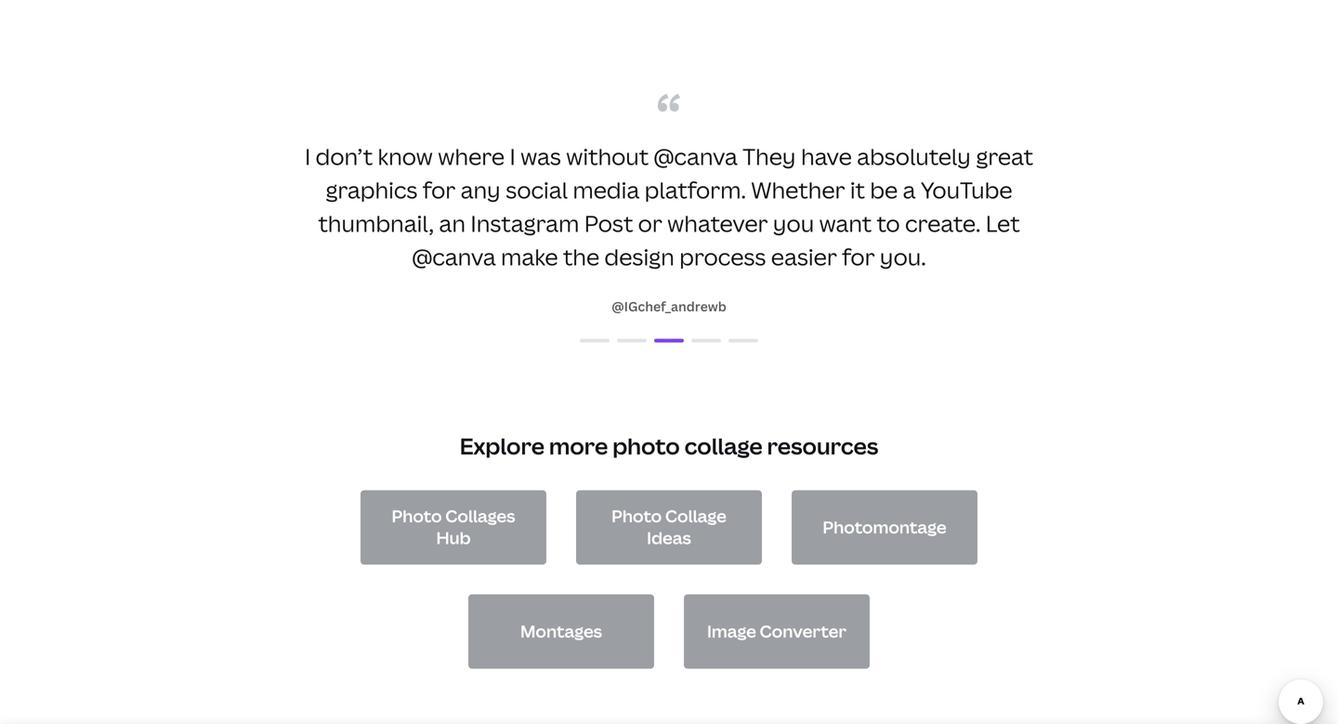 Task type: locate. For each thing, give the bounding box(es) containing it.
for up an
[[423, 175, 456, 205]]

explore
[[460, 431, 545, 461]]

make
[[501, 241, 558, 272]]

a
[[903, 175, 916, 205]]

photo inside the photo collage ideas
[[612, 505, 662, 528]]

photo
[[613, 431, 680, 461]]

or
[[638, 208, 663, 238]]

1 horizontal spatial i
[[510, 141, 516, 171]]

process
[[680, 241, 766, 272]]

converter
[[760, 620, 847, 643]]

more
[[549, 431, 608, 461]]

post
[[584, 208, 633, 238]]

quotation mark image
[[658, 93, 680, 112]]

select a quotation tab list
[[279, 329, 1060, 352]]

where
[[438, 141, 505, 171]]

1 horizontal spatial for
[[842, 241, 875, 272]]

you.
[[880, 241, 926, 272]]

it
[[850, 175, 865, 205]]

know
[[378, 141, 433, 171]]

@canva down an
[[412, 241, 496, 272]]

0 horizontal spatial i
[[305, 141, 311, 171]]

0 vertical spatial for
[[423, 175, 456, 205]]

photo collage ideas link
[[576, 490, 762, 565]]

i don't know where i was without @canva they have absolutely great graphics for any social media platform. whether it be a youtube thumbnail, an instagram post or whatever you want to create. let @canva make the design process easier for you.
[[305, 141, 1034, 272]]

have
[[801, 141, 852, 171]]

0 horizontal spatial photo
[[392, 505, 442, 528]]

was
[[521, 141, 561, 171]]

media
[[573, 175, 640, 205]]

montages link
[[468, 594, 654, 669]]

any
[[461, 175, 501, 205]]

social
[[506, 175, 568, 205]]

for down want
[[842, 241, 875, 272]]

explore more photo collage resources
[[460, 431, 879, 461]]

photo
[[392, 505, 442, 528], [612, 505, 662, 528]]

for
[[423, 175, 456, 205], [842, 241, 875, 272]]

1 vertical spatial for
[[842, 241, 875, 272]]

1 vertical spatial @canva
[[412, 241, 496, 272]]

1 horizontal spatial @canva
[[654, 141, 738, 171]]

@canva up 'platform.'
[[654, 141, 738, 171]]

platform.
[[645, 175, 746, 205]]

0 vertical spatial @canva
[[654, 141, 738, 171]]

design
[[605, 241, 675, 272]]

photo left collage
[[612, 505, 662, 528]]

montages
[[521, 620, 602, 643]]

photo for hub
[[392, 505, 442, 528]]

1 horizontal spatial photo
[[612, 505, 662, 528]]

1 i from the left
[[305, 141, 311, 171]]

image converter link
[[684, 594, 870, 669]]

create.
[[905, 208, 981, 238]]

1 photo from the left
[[392, 505, 442, 528]]

i left the don't
[[305, 141, 311, 171]]

want
[[819, 208, 872, 238]]

photo for ideas
[[612, 505, 662, 528]]

collage
[[665, 505, 727, 528]]

photo left the collages in the left bottom of the page
[[392, 505, 442, 528]]

image
[[707, 620, 756, 643]]

0 horizontal spatial @canva
[[412, 241, 496, 272]]

resources
[[767, 431, 879, 461]]

youtube
[[921, 175, 1013, 205]]

photo collages hub link
[[361, 490, 547, 565]]

@canva
[[654, 141, 738, 171], [412, 241, 496, 272]]

to
[[877, 208, 900, 238]]

0 horizontal spatial for
[[423, 175, 456, 205]]

2 photo from the left
[[612, 505, 662, 528]]

be
[[870, 175, 898, 205]]

you
[[773, 208, 814, 238]]

without
[[566, 141, 649, 171]]

photo inside photo collages hub
[[392, 505, 442, 528]]

i left was
[[510, 141, 516, 171]]

i
[[305, 141, 311, 171], [510, 141, 516, 171]]



Task type: vqa. For each thing, say whether or not it's contained in the screenshot.
the left and
no



Task type: describe. For each thing, give the bounding box(es) containing it.
the
[[563, 241, 600, 272]]

great
[[976, 141, 1034, 171]]

an
[[439, 208, 466, 238]]

hub
[[436, 527, 471, 549]]

@igchef_andrewb
[[612, 297, 727, 315]]

whatever
[[668, 208, 768, 238]]

collages
[[445, 505, 515, 528]]

image converter
[[707, 620, 847, 643]]

photomontage
[[823, 516, 947, 538]]

thumbnail,
[[318, 208, 434, 238]]

photo collages hub
[[392, 505, 515, 549]]

absolutely
[[857, 141, 971, 171]]

instagram
[[471, 208, 579, 238]]

photomontage link
[[792, 490, 978, 565]]

2 i from the left
[[510, 141, 516, 171]]

graphics
[[326, 175, 418, 205]]

ideas
[[647, 527, 691, 549]]

easier
[[771, 241, 837, 272]]

photo collage ideas
[[612, 505, 727, 549]]

let
[[986, 208, 1020, 238]]

don't
[[316, 141, 373, 171]]

whether
[[751, 175, 845, 205]]

they
[[743, 141, 796, 171]]

collage
[[685, 431, 763, 461]]



